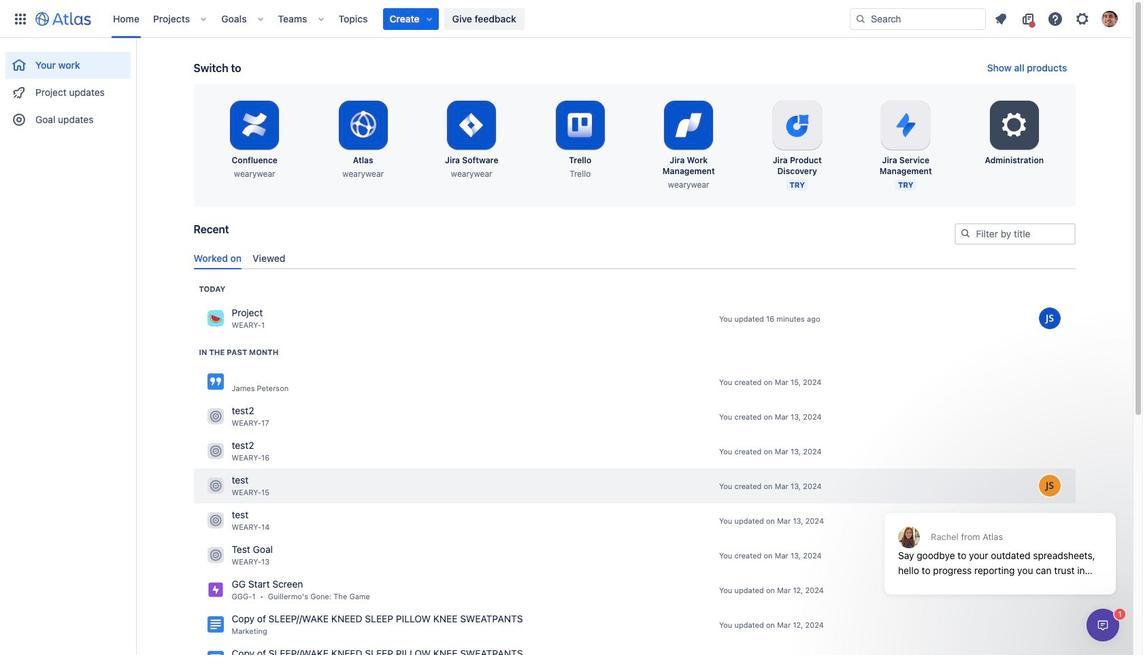 Task type: describe. For each thing, give the bounding box(es) containing it.
search image
[[960, 228, 971, 239]]

Search field
[[850, 8, 986, 30]]

notifications image
[[993, 11, 1009, 27]]

1 heading from the top
[[199, 284, 225, 295]]

account image
[[1102, 11, 1118, 27]]

top element
[[8, 0, 850, 38]]

search image
[[855, 13, 866, 24]]

switch to... image
[[12, 11, 29, 27]]

help image
[[1047, 11, 1064, 27]]

1 townsquare image from the top
[[207, 409, 224, 425]]

2 heading from the top
[[199, 347, 279, 358]]

2 confluence image from the top
[[207, 651, 224, 655]]

jira image
[[207, 582, 224, 598]]

0 vertical spatial dialog
[[878, 480, 1123, 605]]



Task type: vqa. For each thing, say whether or not it's contained in the screenshot.
Search image at the right top of the page
yes



Task type: locate. For each thing, give the bounding box(es) containing it.
Filter by title field
[[956, 225, 1074, 244]]

2 vertical spatial townsquare image
[[207, 547, 224, 564]]

townsquare image
[[207, 409, 224, 425], [207, 443, 224, 460], [207, 547, 224, 564]]

1 confluence image from the top
[[207, 617, 224, 633]]

settings image
[[1074, 11, 1091, 27]]

0 vertical spatial confluence image
[[207, 617, 224, 633]]

group
[[5, 38, 131, 137]]

None search field
[[850, 8, 986, 30]]

1 vertical spatial confluence image
[[207, 651, 224, 655]]

dialog
[[878, 480, 1123, 605], [1087, 609, 1119, 642]]

townsquare image
[[207, 311, 224, 327], [207, 478, 224, 494], [207, 513, 224, 529]]

0 vertical spatial townsquare image
[[207, 311, 224, 327]]

3 townsquare image from the top
[[207, 513, 224, 529]]

1 townsquare image from the top
[[207, 311, 224, 327]]

0 vertical spatial townsquare image
[[207, 409, 224, 425]]

confluence image
[[207, 374, 224, 390]]

1 vertical spatial townsquare image
[[207, 478, 224, 494]]

banner
[[0, 0, 1133, 38]]

2 vertical spatial townsquare image
[[207, 513, 224, 529]]

heading
[[199, 284, 225, 295], [199, 347, 279, 358]]

confluence image
[[207, 617, 224, 633], [207, 651, 224, 655]]

2 townsquare image from the top
[[207, 478, 224, 494]]

1 vertical spatial heading
[[199, 347, 279, 358]]

settings image
[[998, 109, 1031, 142]]

tab list
[[188, 247, 1081, 269]]

1 vertical spatial townsquare image
[[207, 443, 224, 460]]

2 townsquare image from the top
[[207, 443, 224, 460]]

1 vertical spatial dialog
[[1087, 609, 1119, 642]]

3 townsquare image from the top
[[207, 547, 224, 564]]

0 vertical spatial heading
[[199, 284, 225, 295]]



